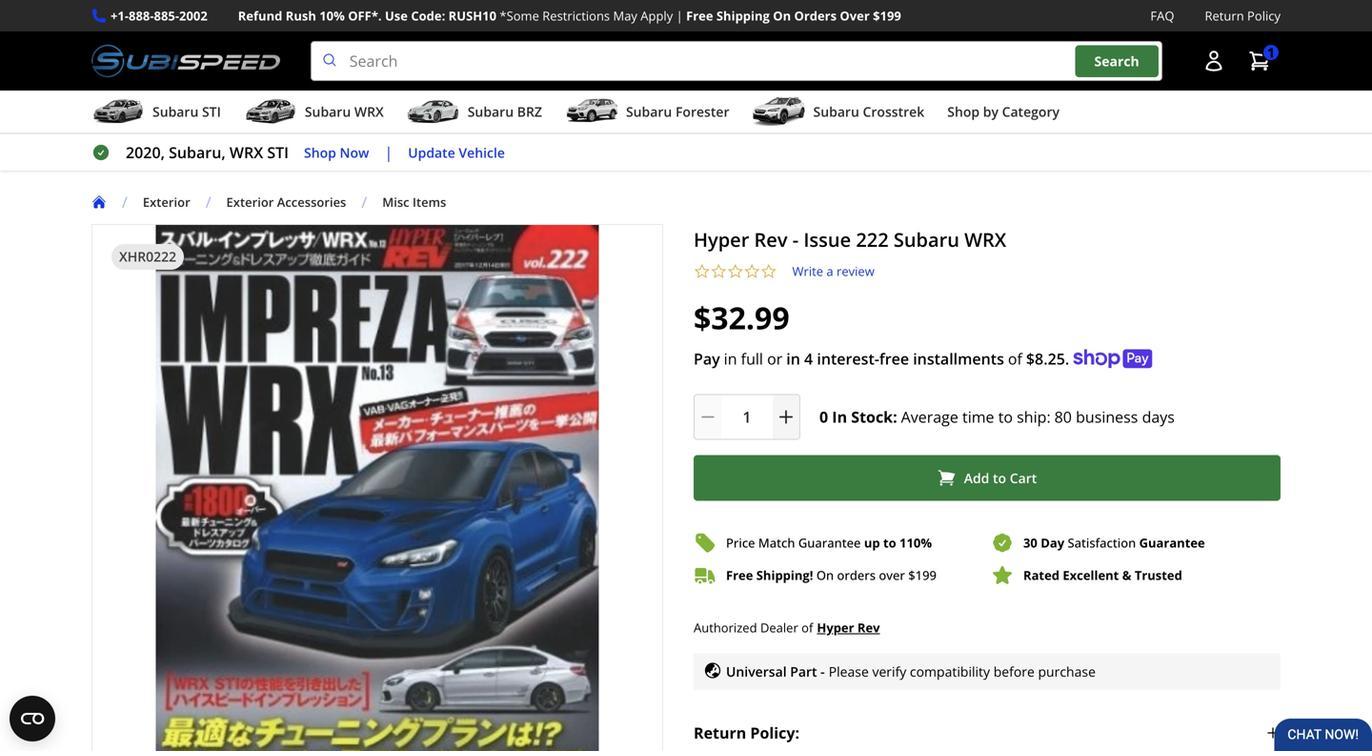 Task type: locate. For each thing, give the bounding box(es) containing it.
110%
[[900, 534, 932, 551]]

refund rush 10% off*. use code: rush10 *some restrictions may apply | free shipping on orders over $199
[[238, 7, 902, 24]]

0 vertical spatial free
[[686, 7, 713, 24]]

0 horizontal spatial guarantee
[[799, 534, 861, 551]]

1 vertical spatial shop
[[304, 143, 336, 161]]

0 horizontal spatial hyper
[[694, 226, 749, 253]]

price
[[726, 534, 755, 551]]

subaru up subaru,
[[153, 103, 199, 121]]

free
[[686, 7, 713, 24], [726, 567, 753, 584]]

search
[[1095, 52, 1140, 70]]

day
[[1041, 534, 1065, 551]]

of
[[1008, 348, 1023, 369], [802, 619, 813, 636]]

a subaru crosstrek thumbnail image image
[[753, 97, 806, 126]]

1 horizontal spatial rev
[[858, 619, 880, 636]]

subaru left the brz
[[468, 103, 514, 121]]

brz
[[517, 103, 542, 121]]

a
[[827, 263, 834, 280]]

| right now at top
[[385, 142, 393, 163]]

0 horizontal spatial -
[[793, 226, 799, 253]]

free down price
[[726, 567, 753, 584]]

hyper inside authorized dealer of hyper rev
[[817, 619, 855, 636]]

subaru right a subaru crosstrek thumbnail image
[[814, 103, 860, 121]]

| right apply
[[676, 7, 683, 24]]

0 vertical spatial -
[[793, 226, 799, 253]]

authorized dealer of hyper rev
[[694, 619, 880, 636]]

shop inside dropdown button
[[948, 103, 980, 121]]

installments
[[913, 348, 1005, 369]]

return left policy
[[1205, 7, 1245, 24]]

faq link
[[1151, 6, 1175, 26]]

a subaru wrx thumbnail image image
[[244, 97, 297, 126]]

/ for misc items
[[362, 192, 367, 212]]

sti down a subaru wrx thumbnail image
[[267, 142, 289, 163]]

1 horizontal spatial |
[[676, 7, 683, 24]]

subaru for subaru sti
[[153, 103, 199, 121]]

return inside "dropdown button"
[[694, 722, 747, 743]]

1 horizontal spatial shop
[[948, 103, 980, 121]]

3 empty star image from the left
[[727, 263, 744, 280]]

now
[[340, 143, 369, 161]]

subaru forester button
[[565, 94, 730, 133]]

0 vertical spatial sti
[[202, 103, 221, 121]]

home image
[[92, 195, 107, 210]]

0 horizontal spatial exterior
[[143, 194, 190, 211]]

subaru inside 'dropdown button'
[[153, 103, 199, 121]]

to right "up"
[[884, 534, 897, 551]]

2 / from the left
[[206, 192, 211, 212]]

1 horizontal spatial return
[[1205, 7, 1245, 24]]

1 vertical spatial -
[[821, 662, 825, 680]]

- right part
[[821, 662, 825, 680]]

faq
[[1151, 7, 1175, 24]]

time
[[963, 407, 995, 427]]

0 horizontal spatial |
[[385, 142, 393, 163]]

part
[[790, 662, 817, 680]]

3 / from the left
[[362, 192, 367, 212]]

- for part
[[821, 662, 825, 680]]

0 horizontal spatial on
[[773, 7, 791, 24]]

0 vertical spatial shop
[[948, 103, 980, 121]]

hyper up please
[[817, 619, 855, 636]]

sti
[[202, 103, 221, 121], [267, 142, 289, 163]]

to right add
[[993, 469, 1007, 487]]

|
[[676, 7, 683, 24], [385, 142, 393, 163]]

1 exterior from the left
[[143, 194, 190, 211]]

to right time at the bottom right of page
[[999, 407, 1013, 427]]

/ left misc
[[362, 192, 367, 212]]

subaru crosstrek
[[814, 103, 925, 121]]

80
[[1055, 407, 1072, 427]]

hyper up $32.99
[[694, 226, 749, 253]]

1 horizontal spatial hyper
[[817, 619, 855, 636]]

1 empty star image from the left
[[694, 263, 711, 280]]

exterior left the accessories at the top left
[[226, 194, 274, 211]]

free
[[880, 348, 909, 369]]

on left the 'orders'
[[773, 7, 791, 24]]

1 horizontal spatial /
[[206, 192, 211, 212]]

rev up please
[[858, 619, 880, 636]]

.
[[1065, 348, 1070, 369]]

days
[[1142, 407, 1175, 427]]

interest-
[[817, 348, 880, 369]]

subaru for subaru forester
[[626, 103, 672, 121]]

xhr0222   -   hyper rev - issue 222 impreza wrx no.13, image
[[92, 225, 662, 751]]

shop for shop by category
[[948, 103, 980, 121]]

1 horizontal spatial exterior
[[226, 194, 274, 211]]

shop left now at top
[[304, 143, 336, 161]]

1 horizontal spatial in
[[787, 348, 801, 369]]

rev left issue
[[754, 226, 788, 253]]

trusted
[[1135, 567, 1183, 584]]

free right apply
[[686, 7, 713, 24]]

sti up 2020, subaru, wrx sti
[[202, 103, 221, 121]]

subaru sti
[[153, 103, 221, 121]]

0 horizontal spatial sti
[[202, 103, 221, 121]]

2 exterior from the left
[[226, 194, 274, 211]]

2 guarantee from the left
[[1140, 534, 1205, 551]]

shop by category button
[[948, 94, 1060, 133]]

1 vertical spatial wrx
[[230, 142, 263, 163]]

0 horizontal spatial in
[[724, 348, 737, 369]]

shop left by
[[948, 103, 980, 121]]

update vehicle
[[408, 143, 505, 161]]

0 horizontal spatial shop
[[304, 143, 336, 161]]

restrictions
[[543, 7, 610, 24]]

exterior for exterior
[[143, 194, 190, 211]]

*some
[[500, 7, 539, 24]]

review
[[837, 263, 875, 280]]

in left full
[[724, 348, 737, 369]]

exterior down 2020,
[[143, 194, 190, 211]]

over
[[879, 567, 905, 584]]

to
[[999, 407, 1013, 427], [993, 469, 1007, 487], [884, 534, 897, 551]]

0 in stock: average time to ship: 80 business days
[[820, 407, 1175, 427]]

dealer
[[761, 619, 799, 636]]

a subaru forester thumbnail image image
[[565, 97, 619, 126]]

222
[[856, 226, 889, 253]]

2 horizontal spatial wrx
[[965, 226, 1007, 253]]

1 vertical spatial on
[[817, 567, 834, 584]]

1 horizontal spatial guarantee
[[1140, 534, 1205, 551]]

of left $8.25
[[1008, 348, 1023, 369]]

2 horizontal spatial /
[[362, 192, 367, 212]]

1 vertical spatial free
[[726, 567, 753, 584]]

1 / from the left
[[122, 192, 128, 212]]

- left issue
[[793, 226, 799, 253]]

0 vertical spatial return
[[1205, 7, 1245, 24]]

of inside authorized dealer of hyper rev
[[802, 619, 813, 636]]

30
[[1024, 534, 1038, 551]]

decrement image
[[699, 408, 718, 427]]

-
[[793, 226, 799, 253], [821, 662, 825, 680]]

add to cart button
[[694, 455, 1281, 501]]

1 vertical spatial of
[[802, 619, 813, 636]]

of right 'dealer'
[[802, 619, 813, 636]]

subaru left 'forester'
[[626, 103, 672, 121]]

empty star image
[[694, 263, 711, 280], [711, 263, 727, 280], [727, 263, 744, 280], [744, 263, 761, 280], [761, 263, 777, 280]]

0 vertical spatial on
[[773, 7, 791, 24]]

guarantee up the trusted at the bottom right of page
[[1140, 534, 1205, 551]]

/ down 2020, subaru, wrx sti
[[206, 192, 211, 212]]

0 horizontal spatial rev
[[754, 226, 788, 253]]

vehicle
[[459, 143, 505, 161]]

1 vertical spatial hyper
[[817, 619, 855, 636]]

subaru sti button
[[92, 94, 221, 133]]

exterior accessories link
[[226, 194, 362, 211], [226, 194, 346, 211]]

None number field
[[694, 394, 801, 440]]

1 vertical spatial return
[[694, 722, 747, 743]]

1 vertical spatial to
[[993, 469, 1007, 487]]

subaru up shop now at the left top
[[305, 103, 351, 121]]

orders
[[794, 7, 837, 24]]

up
[[864, 534, 880, 551]]

items
[[413, 194, 446, 211]]

2 vertical spatial to
[[884, 534, 897, 551]]

to inside button
[[993, 469, 1007, 487]]

1 horizontal spatial wrx
[[354, 103, 384, 121]]

1 horizontal spatial free
[[726, 567, 753, 584]]

0 vertical spatial of
[[1008, 348, 1023, 369]]

rev
[[754, 226, 788, 253], [858, 619, 880, 636]]

write a review link
[[793, 263, 875, 280]]

in
[[832, 407, 847, 427]]

0 horizontal spatial of
[[802, 619, 813, 636]]

policy:
[[751, 722, 800, 743]]

sti inside 'dropdown button'
[[202, 103, 221, 121]]

0 vertical spatial |
[[676, 7, 683, 24]]

/ right home icon
[[122, 192, 128, 212]]

/ for exterior
[[122, 192, 128, 212]]

1 vertical spatial rev
[[858, 619, 880, 636]]

return
[[1205, 7, 1245, 24], [694, 722, 747, 743]]

subispeed logo image
[[92, 41, 280, 81]]

on left orders
[[817, 567, 834, 584]]

universal
[[726, 662, 787, 680]]

exterior link down 2020,
[[143, 194, 190, 211]]

subaru for subaru brz
[[468, 103, 514, 121]]

guarantee
[[799, 534, 861, 551], [1140, 534, 1205, 551]]

return left policy:
[[694, 722, 747, 743]]

in left 4 on the top right of page
[[787, 348, 801, 369]]

1 vertical spatial |
[[385, 142, 393, 163]]

1 horizontal spatial sti
[[267, 142, 289, 163]]

0 horizontal spatial /
[[122, 192, 128, 212]]

update
[[408, 143, 455, 161]]

guarantee up free shipping! on orders over $ 199
[[799, 534, 861, 551]]

0 vertical spatial wrx
[[354, 103, 384, 121]]

1 horizontal spatial -
[[821, 662, 825, 680]]

0 horizontal spatial return
[[694, 722, 747, 743]]

shop for shop now
[[304, 143, 336, 161]]

in
[[724, 348, 737, 369], [787, 348, 801, 369]]

category
[[1002, 103, 1060, 121]]

button image
[[1203, 50, 1226, 73]]

$
[[909, 567, 916, 584]]



Task type: vqa. For each thing, say whether or not it's contained in the screenshot.
Subaru
yes



Task type: describe. For each thing, give the bounding box(es) containing it.
199
[[916, 567, 937, 584]]

1 button
[[1239, 42, 1281, 80]]

rated excellent & trusted
[[1024, 567, 1183, 584]]

wrx inside dropdown button
[[354, 103, 384, 121]]

full
[[741, 348, 763, 369]]

return policy
[[1205, 7, 1281, 24]]

accessories
[[277, 194, 346, 211]]

business
[[1076, 407, 1138, 427]]

888-
[[129, 7, 154, 24]]

exterior link down subaru,
[[143, 194, 206, 211]]

&
[[1123, 567, 1132, 584]]

subaru,
[[169, 142, 226, 163]]

return policy link
[[1205, 6, 1281, 26]]

subaru wrx button
[[244, 94, 384, 133]]

subaru right the 222
[[894, 226, 960, 253]]

forester
[[676, 103, 730, 121]]

0 horizontal spatial wrx
[[230, 142, 263, 163]]

issue
[[804, 226, 851, 253]]

subaru crosstrek button
[[753, 94, 925, 133]]

- for rev
[[793, 226, 799, 253]]

shipping
[[717, 7, 770, 24]]

4
[[805, 348, 813, 369]]

1 in from the left
[[724, 348, 737, 369]]

4 empty star image from the left
[[744, 263, 761, 280]]

subaru forester
[[626, 103, 730, 121]]

policy
[[1248, 7, 1281, 24]]

price match guarantee up to 110%
[[726, 534, 932, 551]]

match
[[759, 534, 795, 551]]

2002
[[179, 7, 208, 24]]

add
[[964, 469, 990, 487]]

free shipping! on orders over $ 199
[[726, 567, 937, 584]]

write
[[793, 263, 824, 280]]

by
[[983, 103, 999, 121]]

exterior accessories
[[226, 194, 346, 211]]

$8.25
[[1026, 348, 1065, 369]]

write a review
[[793, 263, 875, 280]]

misc
[[382, 194, 410, 211]]

a subaru brz thumbnail image image
[[407, 97, 460, 126]]

5 empty star image from the left
[[761, 263, 777, 280]]

subaru brz button
[[407, 94, 542, 133]]

hyper rev - issue 222 subaru wrx
[[694, 226, 1007, 253]]

please
[[829, 662, 869, 680]]

0 vertical spatial to
[[999, 407, 1013, 427]]

before
[[994, 662, 1035, 680]]

rush10
[[449, 7, 497, 24]]

0 vertical spatial hyper
[[694, 226, 749, 253]]

2 vertical spatial wrx
[[965, 226, 1007, 253]]

shipping!
[[757, 567, 813, 584]]

apply
[[641, 7, 673, 24]]

subaru for subaru crosstrek
[[814, 103, 860, 121]]

may
[[613, 7, 638, 24]]

add to cart
[[964, 469, 1037, 487]]

xhr0222
[[119, 247, 177, 266]]

verify
[[873, 662, 907, 680]]

0 horizontal spatial free
[[686, 7, 713, 24]]

shop now
[[304, 143, 369, 161]]

or
[[767, 348, 783, 369]]

0
[[820, 407, 828, 427]]

universal part - please verify compatibility before purchase
[[726, 662, 1096, 680]]

stock:
[[851, 407, 898, 427]]

1 vertical spatial sti
[[267, 142, 289, 163]]

exterior for exterior accessories
[[226, 194, 274, 211]]

2020,
[[126, 142, 165, 163]]

subaru wrx
[[305, 103, 384, 121]]

misc items
[[382, 194, 446, 211]]

2 empty star image from the left
[[711, 263, 727, 280]]

authorized
[[694, 619, 757, 636]]

1 guarantee from the left
[[799, 534, 861, 551]]

10%
[[320, 7, 345, 24]]

1 horizontal spatial of
[[1008, 348, 1023, 369]]

885-
[[154, 7, 179, 24]]

ship:
[[1017, 407, 1051, 427]]

return for return policy
[[1205, 7, 1245, 24]]

subaru for subaru wrx
[[305, 103, 351, 121]]

increment image
[[777, 408, 796, 427]]

excellent
[[1063, 567, 1119, 584]]

refund
[[238, 7, 282, 24]]

rev inside authorized dealer of hyper rev
[[858, 619, 880, 636]]

shop pay image
[[1073, 349, 1153, 368]]

subaru brz
[[468, 103, 542, 121]]

update vehicle button
[[408, 142, 505, 163]]

+1-888-885-2002
[[111, 7, 208, 24]]

return for return policy:
[[694, 722, 747, 743]]

a subaru sti thumbnail image image
[[92, 97, 145, 126]]

/ for exterior accessories
[[206, 192, 211, 212]]

hyper rev link
[[817, 617, 880, 638]]

rated
[[1024, 567, 1060, 584]]

+1-888-885-2002 link
[[111, 6, 208, 26]]

shop now link
[[304, 142, 369, 163]]

2020, subaru, wrx sti
[[126, 142, 289, 163]]

code:
[[411, 7, 445, 24]]

orders
[[837, 567, 876, 584]]

+1-
[[111, 7, 129, 24]]

2 in from the left
[[787, 348, 801, 369]]

off*.
[[348, 7, 382, 24]]

return policy:
[[694, 722, 800, 743]]

open widget image
[[10, 696, 55, 742]]

0 vertical spatial rev
[[754, 226, 788, 253]]

over
[[840, 7, 870, 24]]

search input field
[[310, 41, 1163, 81]]

average
[[901, 407, 959, 427]]

1 horizontal spatial on
[[817, 567, 834, 584]]

$32.99
[[694, 297, 790, 338]]

crosstrek
[[863, 103, 925, 121]]

$199
[[873, 7, 902, 24]]

rush
[[286, 7, 316, 24]]



